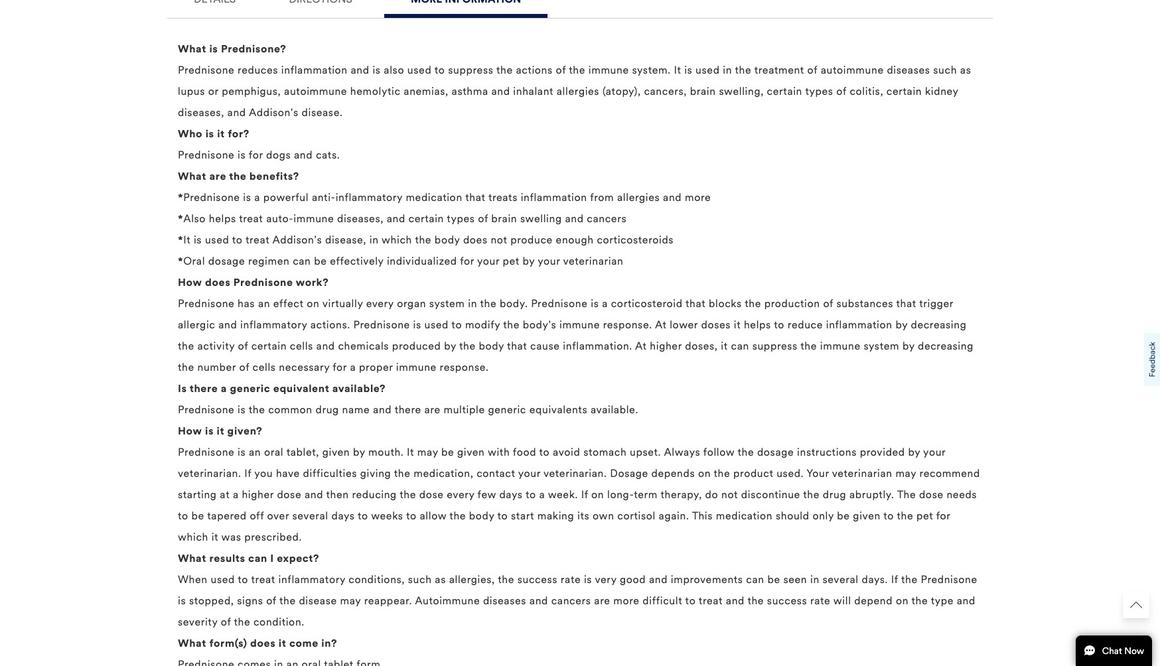 Task type: describe. For each thing, give the bounding box(es) containing it.
system.
[[633, 64, 671, 76]]

to left start on the bottom left of page
[[498, 510, 508, 523]]

avoid
[[553, 446, 581, 459]]

your down produce on the left top of page
[[538, 255, 561, 268]]

0 horizontal spatial does
[[205, 276, 231, 289]]

condition.
[[254, 616, 305, 629]]

inflammation.
[[563, 340, 633, 353]]

0 vertical spatial drug
[[316, 404, 339, 416]]

to right 'food'
[[540, 446, 550, 459]]

production
[[765, 297, 821, 310]]

what are the benefits?
[[178, 170, 299, 182]]

making
[[538, 510, 575, 523]]

form(s)
[[209, 637, 247, 650]]

with
[[488, 446, 510, 459]]

it left for? on the top left of page
[[217, 127, 225, 140]]

product details tab list
[[167, 0, 994, 667]]

prednisone down who is it for?
[[178, 149, 235, 161]]

inflammation inside prednisone has an effect on virtually every organ system in the body. prednisone is a corticosteroid that blocks the production of substances that trigger allergic and inflammatory actions. prednisone is used to modify the body's immune response. at lower doses it helps to reduce inflammation by decreasing the activity of certain cells and chemicals produced by the body that cause inflammation. at higher doses, it can suppress the immune system by decreasing the number of cells necessary for a proper immune response.
[[827, 319, 893, 331]]

lupus
[[178, 85, 205, 97]]

prednisone down regimen
[[234, 276, 293, 289]]

is down when
[[178, 595, 186, 608]]

lower
[[670, 319, 699, 331]]

immune down produced
[[396, 361, 437, 374]]

is left prednisone?
[[209, 42, 218, 55]]

it inside prednisone is an oral tablet, given by mouth. it may be given with food to avoid stomach upset. always follow the dosage instructions provided by your veterinarian. if you have difficulties giving the medication, contact your veterinarian. dosage depends on the product used. your veterinarian may recommend starting at a higher dose and then reducing the dose every few days to a week. if on long-term therapy, do not discontinue the drug abruptly. the dose needs to be tapered off over several days to weeks to allow the body to start making its own cortisol again. this medication should only be given to the pet for which it was prescribed.
[[212, 531, 219, 544]]

1 vertical spatial response.
[[440, 361, 489, 374]]

be right only
[[838, 510, 851, 523]]

1 horizontal spatial system
[[864, 340, 900, 353]]

used.
[[777, 467, 804, 480]]

is left also
[[373, 64, 381, 76]]

body inside prednisone is an oral tablet, given by mouth. it may be given with food to avoid stomach upset. always follow the dosage instructions provided by your veterinarian. if you have difficulties giving the medication, contact your veterinarian. dosage depends on the product used. your veterinarian may recommend starting at a higher dose and then reducing the dose every few days to a week. if on long-term therapy, do not discontinue the drug abruptly. the dose needs to be tapered off over several days to weeks to allow the body to start making its own cortisol again. this medication should only be given to the pet for which it was prescribed.
[[469, 510, 495, 523]]

styled arrow button link
[[1124, 592, 1150, 619]]

prednisone up body's
[[531, 297, 588, 310]]

what for what are the benefits?
[[178, 170, 207, 182]]

that left cause in the left bottom of the page
[[507, 340, 528, 353]]

work?
[[296, 276, 329, 289]]

corticosteroid
[[611, 297, 683, 310]]

upset.
[[630, 446, 662, 459]]

0 vertical spatial response.
[[604, 319, 653, 331]]

reappear.
[[364, 595, 412, 608]]

available?
[[333, 382, 386, 395]]

is up cancers,
[[685, 64, 693, 76]]

addison's inside the prednisone reduces inflammation and is also used to suppress the actions of the immune system. it is used in the treatment of autoimmune diseases such as lupus or pemphigus, autoimmune hemolytic anemias, asthma and inhalant allergies (atopy), cancers, brain swelling, certain types of colitis, certain kidney diseases, and addison's disease.
[[249, 106, 299, 119]]

and inside prednisone is an oral tablet, given by mouth. it may be given with food to avoid stomach upset. always follow the dosage instructions provided by your veterinarian. if you have difficulties giving the medication, contact your veterinarian. dosage depends on the product used. your veterinarian may recommend starting at a higher dose and then reducing the dose every few days to a week. if on long-term therapy, do not discontinue the drug abruptly. the dose needs to be tapered off over several days to weeks to allow the body to start making its own cortisol again. this medication should only be given to the pet for which it was prescribed.
[[305, 489, 324, 501]]

it down "doses"
[[721, 340, 728, 353]]

1 horizontal spatial given
[[458, 446, 485, 459]]

brain inside the prednisone reduces inflammation and is also used to suppress the actions of the immune system. it is used in the treatment of autoimmune diseases such as lupus or pemphigus, autoimmune hemolytic anemias, asthma and inhalant allergies (atopy), cancers, brain swelling, certain types of colitis, certain kidney diseases, and addison's disease.
[[691, 85, 716, 97]]

in?
[[322, 637, 337, 650]]

certain down treatment
[[767, 85, 803, 97]]

body inside prednisone has an effect on virtually every organ system in the body. prednisone is a corticosteroid that blocks the production of substances that trigger allergic and inflammatory actions. prednisone is used to modify the body's immune response. at lower doses it helps to reduce inflammation by decreasing the activity of certain cells and chemicals produced by the body that cause inflammation. at higher doses, it can suppress the immune system by decreasing the number of cells necessary for a proper immune response.
[[479, 340, 505, 353]]

1 horizontal spatial cells
[[290, 340, 313, 353]]

what for what form(s) does it come in?
[[178, 637, 207, 650]]

of right activity
[[238, 340, 248, 353]]

that up lower
[[686, 297, 706, 310]]

to down abruptly.
[[884, 510, 895, 523]]

higher inside prednisone has an effect on virtually every organ system in the body. prednisone is a corticosteroid that blocks the production of substances that trigger allergic and inflammatory actions. prednisone is used to modify the body's immune response. at lower doses it helps to reduce inflammation by decreasing the activity of certain cells and chemicals produced by the body that cause inflammation. at higher doses, it can suppress the immune system by decreasing the number of cells necessary for a proper immune response.
[[650, 340, 682, 353]]

1 horizontal spatial may
[[418, 446, 439, 459]]

autoimmune
[[415, 595, 480, 608]]

is down the what are the benefits? at the left of the page
[[243, 191, 251, 204]]

recommend
[[920, 467, 981, 480]]

in inside prednisone has an effect on virtually every organ system in the body. prednisone is a corticosteroid that blocks the production of substances that trigger allergic and inflammatory actions. prednisone is used to modify the body's immune response. at lower doses it helps to reduce inflammation by decreasing the activity of certain cells and chemicals produced by the body that cause inflammation. at higher doses, it can suppress the immune system by decreasing the number of cells necessary for a proper immune response.
[[468, 297, 478, 310]]

for inside prednisone is an oral tablet, given by mouth. it may be given with food to avoid stomach upset. always follow the dosage instructions provided by your veterinarian. if you have difficulties giving the medication, contact your veterinarian. dosage depends on the product used. your veterinarian may recommend starting at a higher dose and then reducing the dose every few days to a week. if on long-term therapy, do not discontinue the drug abruptly. the dose needs to be tapered off over several days to weeks to allow the body to start making its own cortisol again. this medication should only be given to the pet for which it was prescribed.
[[937, 510, 951, 523]]

0 vertical spatial does
[[464, 234, 488, 246]]

1 horizontal spatial rate
[[811, 595, 831, 608]]

of right actions
[[556, 64, 566, 76]]

difficulties
[[303, 467, 357, 480]]

conditions,
[[349, 574, 405, 586]]

higher inside prednisone is an oral tablet, given by mouth. it may be given with food to avoid stomach upset. always follow the dosage instructions provided by your veterinarian. if you have difficulties giving the medication, contact your veterinarian. dosage depends on the product used. your veterinarian may recommend starting at a higher dose and then reducing the dose every few days to a week. if on long-term therapy, do not discontinue the drug abruptly. the dose needs to be tapered off over several days to weeks to allow the body to start making its own cortisol again. this medication should only be given to the pet for which it was prescribed.
[[242, 489, 274, 501]]

over
[[267, 510, 289, 523]]

a left week.
[[540, 489, 545, 501]]

0 horizontal spatial dosage
[[208, 255, 245, 268]]

0 vertical spatial veterinarian
[[563, 255, 624, 268]]

of right signs
[[266, 595, 277, 608]]

in up effectively
[[370, 234, 379, 246]]

term
[[634, 489, 658, 501]]

to down the reducing
[[358, 510, 368, 523]]

a up available?
[[350, 361, 356, 374]]

food
[[513, 446, 537, 459]]

to down starting
[[178, 510, 189, 523]]

used down also at the left
[[205, 234, 229, 246]]

has
[[238, 297, 255, 310]]

weeks
[[371, 510, 404, 523]]

a right at
[[233, 489, 239, 501]]

prednisone is for dogs and cats.
[[178, 149, 340, 161]]

it right "doses"
[[734, 319, 741, 331]]

0 horizontal spatial autoimmune
[[284, 85, 347, 97]]

when
[[178, 574, 208, 586]]

1 horizontal spatial autoimmune
[[821, 64, 884, 76]]

results
[[209, 552, 246, 565]]

disease,
[[325, 234, 367, 246]]

0 vertical spatial there
[[190, 382, 218, 395]]

type
[[932, 595, 954, 608]]

produce
[[511, 234, 553, 246]]

such inside the prednisone reduces inflammation and is also used to suppress the actions of the immune system. it is used in the treatment of autoimmune diseases such as lupus or pemphigus, autoimmune hemolytic anemias, asthma and inhalant allergies (atopy), cancers, brain swelling, certain types of colitis, certain kidney diseases, and addison's disease.
[[934, 64, 958, 76]]

0 vertical spatial which
[[382, 234, 412, 246]]

depend
[[855, 595, 893, 608]]

on up own
[[592, 489, 605, 501]]

actions.
[[311, 319, 351, 331]]

1 vertical spatial may
[[896, 467, 917, 480]]

pet inside prednisone is an oral tablet, given by mouth. it may be given with food to avoid stomach upset. always follow the dosage instructions provided by your veterinarian. if you have difficulties giving the medication, contact your veterinarian. dosage depends on the product used. your veterinarian may recommend starting at a higher dose and then reducing the dose every few days to a week. if on long-term therapy, do not discontinue the drug abruptly. the dose needs to be tapered off over several days to weeks to allow the body to start making its own cortisol again. this medication should only be given to the pet for which it was prescribed.
[[917, 510, 934, 523]]

to down what results can i expect?
[[238, 574, 248, 586]]

to left the allow
[[406, 510, 417, 523]]

0 vertical spatial rate
[[561, 574, 581, 586]]

swelling
[[521, 212, 562, 225]]

1 vertical spatial success
[[768, 595, 808, 608]]

your up "recommend" on the bottom
[[924, 446, 946, 459]]

tapered
[[207, 510, 247, 523]]

* for oral dosage regimen can be effectively individualized for your pet by your veterinarian
[[178, 255, 183, 268]]

1 vertical spatial are
[[425, 404, 441, 416]]

own
[[593, 510, 615, 523]]

treat left auto-
[[239, 212, 263, 225]]

cancers,
[[644, 85, 687, 97]]

0 horizontal spatial given
[[323, 446, 350, 459]]

substances
[[837, 297, 894, 310]]

0 vertical spatial cancers
[[587, 212, 627, 225]]

certain left kidney
[[887, 85, 923, 97]]

activity
[[198, 340, 235, 353]]

how does prednisone work?
[[178, 276, 329, 289]]

treat down "i"
[[251, 574, 275, 586]]

individualized
[[387, 255, 457, 268]]

colitis,
[[850, 85, 884, 97]]

prednisone up how is it given? at the bottom left of page
[[178, 404, 235, 416]]

to down improvements in the right bottom of the page
[[686, 595, 696, 608]]

1 vertical spatial inflammation
[[521, 191, 588, 204]]

product
[[734, 467, 774, 480]]

you
[[255, 467, 273, 480]]

1 veterinarian. from the left
[[178, 467, 241, 480]]

a down the number
[[221, 382, 227, 395]]

your down 'food'
[[519, 467, 541, 480]]

that left "trigger"
[[897, 297, 917, 310]]

treats
[[489, 191, 518, 204]]

0 vertical spatial generic
[[230, 382, 271, 395]]

1 horizontal spatial there
[[395, 404, 422, 416]]

is up given?
[[238, 404, 246, 416]]

of right production
[[824, 297, 834, 310]]

to left modify on the left top of the page
[[452, 319, 462, 331]]

every inside prednisone is an oral tablet, given by mouth. it may be given with food to avoid stomach upset. always follow the dosage instructions provided by your veterinarian. if you have difficulties giving the medication, contact your veterinarian. dosage depends on the product used. your veterinarian may recommend starting at a higher dose and then reducing the dose every few days to a week. if on long-term therapy, do not discontinue the drug abruptly. the dose needs to be tapered off over several days to weeks to allow the body to start making its own cortisol again. this medication should only be given to the pet for which it was prescribed.
[[447, 489, 475, 501]]

tablet,
[[287, 446, 319, 459]]

0 vertical spatial at
[[655, 319, 667, 331]]

stomach
[[584, 446, 627, 459]]

week.
[[548, 489, 578, 501]]

as inside the prednisone reduces inflammation and is also used to suppress the actions of the immune system. it is used in the treatment of autoimmune diseases such as lupus or pemphigus, autoimmune hemolytic anemias, asthma and inhalant allergies (atopy), cancers, brain swelling, certain types of colitis, certain kidney diseases, and addison's disease.
[[961, 64, 972, 76]]

are inside when used to treat inflammatory conditions, such as allergies, the success rate is very good and improvements can be seen in several days. if the prednisone is stopped, signs of the disease may reappear. autoimmune diseases and cancers are more difficult to treat and the success rate will depend on the type and severity of the condition.
[[595, 595, 611, 608]]

prednisone up "allergic"
[[178, 297, 235, 310]]

will
[[834, 595, 852, 608]]

come
[[289, 637, 319, 650]]

of down * prednisone is a powerful anti-inflammatory medication that treats inflammation from allergies and more
[[478, 212, 489, 225]]

be down starting
[[192, 510, 204, 523]]

is left "very" on the bottom of page
[[584, 574, 593, 586]]

stopped,
[[189, 595, 234, 608]]

* oral dosage regimen can be effectively individualized for your pet by your veterinarian
[[178, 255, 624, 268]]

to down production
[[775, 319, 785, 331]]

2 veterinarian. from the left
[[544, 467, 607, 480]]

is up produced
[[413, 319, 422, 331]]

prednisone up chemicals
[[354, 319, 410, 331]]

at
[[220, 489, 230, 501]]

0 vertical spatial inflammatory
[[336, 191, 403, 204]]

swelling,
[[720, 85, 764, 97]]

prednisone?
[[221, 42, 287, 55]]

name
[[342, 404, 370, 416]]

0 horizontal spatial not
[[491, 234, 508, 246]]

0 horizontal spatial helps
[[209, 212, 236, 225]]

it inside prednisone is an oral tablet, given by mouth. it may be given with food to avoid stomach upset. always follow the dosage instructions provided by your veterinarian. if you have difficulties giving the medication, contact your veterinarian. dosage depends on the product used. your veterinarian may recommend starting at a higher dose and then reducing the dose every few days to a week. if on long-term therapy, do not discontinue the drug abruptly. the dose needs to be tapered off over several days to weeks to allow the body to start making its own cortisol again. this medication should only be given to the pet for which it was prescribed.
[[407, 446, 415, 459]]

prednisone up also at the left
[[183, 191, 240, 204]]

necessary
[[279, 361, 330, 374]]

powerful
[[264, 191, 309, 204]]

a left corticosteroid
[[602, 297, 608, 310]]

your
[[807, 467, 830, 480]]

more inside when used to treat inflammatory conditions, such as allergies, the success rate is very good and improvements can be seen in several days. if the prednisone is stopped, signs of the disease may reappear. autoimmune diseases and cancers are more difficult to treat and the success rate will depend on the type and severity of the condition.
[[614, 595, 640, 608]]

what for what results can i expect?
[[178, 552, 207, 565]]

cancers inside when used to treat inflammatory conditions, such as allergies, the success rate is very good and improvements can be seen in several days. if the prednisone is stopped, signs of the disease may reappear. autoimmune diseases and cancers are more difficult to treat and the success rate will depend on the type and severity of the condition.
[[552, 595, 591, 608]]

prednisone has an effect on virtually every organ system in the body. prednisone is a corticosteroid that blocks the production of substances that trigger allergic and inflammatory actions. prednisone is used to modify the body's immune response. at lower doses it helps to reduce inflammation by decreasing the activity of certain cells and chemicals produced by the body that cause inflammation. at higher doses, it can suppress the immune system by decreasing the number of cells necessary for a proper immune response.
[[178, 297, 974, 374]]

blocks
[[709, 297, 742, 310]]

for left 'dogs'
[[249, 149, 263, 161]]

immune down reduce
[[821, 340, 861, 353]]

inhalant
[[514, 85, 554, 97]]

is down also at the left
[[194, 234, 202, 246]]

in inside the prednisone reduces inflammation and is also used to suppress the actions of the immune system. it is used in the treatment of autoimmune diseases such as lupus or pemphigus, autoimmune hemolytic anemias, asthma and inhalant allergies (atopy), cancers, brain swelling, certain types of colitis, certain kidney diseases, and addison's disease.
[[723, 64, 733, 76]]

of left colitis,
[[837, 85, 847, 97]]

can left "i"
[[248, 552, 268, 565]]

is left given?
[[205, 425, 214, 438]]

0 vertical spatial body
[[435, 234, 460, 246]]

* for it is used to treat addison's disease, in which the body does not produce enough corticosteroids
[[178, 234, 183, 246]]

abruptly.
[[850, 489, 895, 501]]

0 vertical spatial medication
[[406, 191, 463, 204]]

medication inside prednisone is an oral tablet, given by mouth. it may be given with food to avoid stomach upset. always follow the dosage instructions provided by your veterinarian. if you have difficulties giving the medication, contact your veterinarian. dosage depends on the product used. your veterinarian may recommend starting at a higher dose and then reducing the dose every few days to a week. if on long-term therapy, do not discontinue the drug abruptly. the dose needs to be tapered off over several days to weeks to allow the body to start making its own cortisol again. this medication should only be given to the pet for which it was prescribed.
[[716, 510, 773, 523]]

0 horizontal spatial brain
[[492, 212, 518, 225]]

is there a generic equivalent available?
[[178, 382, 386, 395]]

effectively
[[330, 255, 384, 268]]

follow
[[704, 446, 735, 459]]

several inside prednisone is an oral tablet, given by mouth. it may be given with food to avoid stomach upset. always follow the dosage instructions provided by your veterinarian. if you have difficulties giving the medication, contact your veterinarian. dosage depends on the product used. your veterinarian may recommend starting at a higher dose and then reducing the dose every few days to a week. if on long-term therapy, do not discontinue the drug abruptly. the dose needs to be tapered off over several days to weeks to allow the body to start making its own cortisol again. this medication should only be given to the pet for which it was prescribed.
[[293, 510, 329, 523]]

can up work?
[[293, 255, 311, 268]]

* for also helps treat auto-immune diseases, and certain types of brain swelling and cancers
[[178, 212, 183, 225]]

0 vertical spatial days
[[500, 489, 523, 501]]

0 vertical spatial if
[[245, 467, 252, 480]]

treat down improvements in the right bottom of the page
[[699, 595, 723, 608]]

start
[[511, 510, 535, 523]]

allow
[[420, 510, 447, 523]]

helps inside prednisone has an effect on virtually every organ system in the body. prednisone is a corticosteroid that blocks the production of substances that trigger allergic and inflammatory actions. prednisone is used to modify the body's immune response. at lower doses it helps to reduce inflammation by decreasing the activity of certain cells and chemicals produced by the body that cause inflammation. at higher doses, it can suppress the immune system by decreasing the number of cells necessary for a proper immune response.
[[744, 319, 772, 331]]

types inside the prednisone reduces inflammation and is also used to suppress the actions of the immune system. it is used in the treatment of autoimmune diseases such as lupus or pemphigus, autoimmune hemolytic anemias, asthma and inhalant allergies (atopy), cancers, brain swelling, certain types of colitis, certain kidney diseases, and addison's disease.
[[806, 85, 834, 97]]

of right treatment
[[808, 64, 818, 76]]

a down "benefits?"
[[255, 191, 260, 204]]

on inside when used to treat inflammatory conditions, such as allergies, the success rate is very good and improvements can be seen in several days. if the prednisone is stopped, signs of the disease may reappear. autoimmune diseases and cancers are more difficult to treat and the success rate will depend on the type and severity of the condition.
[[897, 595, 909, 608]]

auto-
[[266, 212, 294, 225]]

is inside prednisone is an oral tablet, given by mouth. it may be given with food to avoid stomach upset. always follow the dosage instructions provided by your veterinarian. if you have difficulties giving the medication, contact your veterinarian. dosage depends on the product used. your veterinarian may recommend starting at a higher dose and then reducing the dose every few days to a week. if on long-term therapy, do not discontinue the drug abruptly. the dose needs to be tapered off over several days to weeks to allow the body to start making its own cortisol again. this medication should only be given to the pet for which it was prescribed.
[[238, 446, 246, 459]]

0 horizontal spatial success
[[518, 574, 558, 586]]

used inside when used to treat inflammatory conditions, such as allergies, the success rate is very good and improvements can be seen in several days. if the prednisone is stopped, signs of the disease may reappear. autoimmune diseases and cancers are more difficult to treat and the success rate will depend on the type and severity of the condition.
[[211, 574, 235, 586]]

oral
[[183, 255, 205, 268]]

in inside when used to treat inflammatory conditions, such as allergies, the success rate is very good and improvements can be seen in several days. if the prednisone is stopped, signs of the disease may reappear. autoimmune diseases and cancers are more difficult to treat and the success rate will depend on the type and severity of the condition.
[[811, 574, 820, 586]]

actions
[[516, 64, 553, 76]]

for right "individualized"
[[460, 255, 475, 268]]

1 dose from the left
[[277, 489, 302, 501]]

again.
[[659, 510, 690, 523]]

of up form(s)
[[221, 616, 231, 629]]

be up the medication,
[[442, 446, 454, 459]]

dosage inside prednisone is an oral tablet, given by mouth. it may be given with food to avoid stomach upset. always follow the dosage instructions provided by your veterinarian. if you have difficulties giving the medication, contact your veterinarian. dosage depends on the product used. your veterinarian may recommend starting at a higher dose and then reducing the dose every few days to a week. if on long-term therapy, do not discontinue the drug abruptly. the dose needs to be tapered off over several days to weeks to allow the body to start making its own cortisol again. this medication should only be given to the pet for which it was prescribed.
[[758, 446, 795, 459]]

certain up * it is used to treat addison's disease, in which the body does not produce enough corticosteroids
[[409, 212, 444, 225]]

it left come
[[279, 637, 287, 650]]

how for how is it given?
[[178, 425, 202, 438]]

1 vertical spatial types
[[447, 212, 475, 225]]

severity
[[178, 616, 218, 629]]



Task type: vqa. For each thing, say whether or not it's contained in the screenshot.
the topmost "body"
yes



Task type: locate. For each thing, give the bounding box(es) containing it.
signs
[[237, 595, 263, 608]]

types down * prednisone is a powerful anti-inflammatory medication that treats inflammation from allergies and more
[[447, 212, 475, 225]]

* it is used to treat addison's disease, in which the body does not produce enough corticosteroids
[[178, 234, 674, 246]]

0 horizontal spatial inflammation
[[281, 64, 348, 76]]

not inside prednisone is an oral tablet, given by mouth. it may be given with food to avoid stomach upset. always follow the dosage instructions provided by your veterinarian. if you have difficulties giving the medication, contact your veterinarian. dosage depends on the product used. your veterinarian may recommend starting at a higher dose and then reducing the dose every few days to a week. if on long-term therapy, do not discontinue the drug abruptly. the dose needs to be tapered off over several days to weeks to allow the body to start making its own cortisol again. this medication should only be given to the pet for which it was prescribed.
[[722, 489, 739, 501]]

does
[[464, 234, 488, 246], [205, 276, 231, 289], [250, 637, 276, 650]]

diseases, down 'lupus'
[[178, 106, 224, 119]]

discontinue
[[742, 489, 801, 501]]

is down given?
[[238, 446, 246, 459]]

mouth.
[[369, 446, 404, 459]]

which up '* oral dosage regimen can be effectively individualized for your pet by your veterinarian'
[[382, 234, 412, 246]]

0 horizontal spatial diseases
[[483, 595, 527, 608]]

diseases, inside the prednisone reduces inflammation and is also used to suppress the actions of the immune system. it is used in the treatment of autoimmune diseases such as lupus or pemphigus, autoimmune hemolytic anemias, asthma and inhalant allergies (atopy), cancers, brain swelling, certain types of colitis, certain kidney diseases, and addison's disease.
[[178, 106, 224, 119]]

allergies inside the prednisone reduces inflammation and is also used to suppress the actions of the immune system. it is used in the treatment of autoimmune diseases such as lupus or pemphigus, autoimmune hemolytic anemias, asthma and inhalant allergies (atopy), cancers, brain swelling, certain types of colitis, certain kidney diseases, and addison's disease.
[[557, 85, 600, 97]]

does down * prednisone is a powerful anti-inflammatory medication that treats inflammation from allergies and more
[[464, 234, 488, 246]]

0 horizontal spatial dose
[[277, 489, 302, 501]]

inflammation down substances
[[827, 319, 893, 331]]

inflammation up disease.
[[281, 64, 348, 76]]

i
[[270, 552, 274, 565]]

an for oral
[[249, 446, 261, 459]]

1 vertical spatial more
[[614, 595, 640, 608]]

on inside prednisone has an effect on virtually every organ system in the body. prednisone is a corticosteroid that blocks the production of substances that trigger allergic and inflammatory actions. prednisone is used to modify the body's immune response. at lower doses it helps to reduce inflammation by decreasing the activity of certain cells and chemicals produced by the body that cause inflammation. at higher doses, it can suppress the immune system by decreasing the number of cells necessary for a proper immune response.
[[307, 297, 320, 310]]

1 horizontal spatial brain
[[691, 85, 716, 97]]

body up "individualized"
[[435, 234, 460, 246]]

which inside prednisone is an oral tablet, given by mouth. it may be given with food to avoid stomach upset. always follow the dosage instructions provided by your veterinarian. if you have difficulties giving the medication, contact your veterinarian. dosage depends on the product used. your veterinarian may recommend starting at a higher dose and then reducing the dose every few days to a week. if on long-term therapy, do not discontinue the drug abruptly. the dose needs to be tapered off over several days to weeks to allow the body to start making its own cortisol again. this medication should only be given to the pet for which it was prescribed.
[[178, 531, 209, 544]]

prednisone is the common drug name and there are multiple generic equivalents available.
[[178, 404, 639, 416]]

when used to treat inflammatory conditions, such as allergies, the success rate is very good and improvements can be seen in several days. if the prednisone is stopped, signs of the disease may reappear. autoimmune diseases and cancers are more difficult to treat and the success rate will depend on the type and severity of the condition.
[[178, 574, 978, 629]]

immune up inflammation.
[[560, 319, 600, 331]]

in up 'swelling,'
[[723, 64, 733, 76]]

2 dose from the left
[[420, 489, 444, 501]]

addison's down "pemphigus,"
[[249, 106, 299, 119]]

1 horizontal spatial are
[[425, 404, 441, 416]]

can inside when used to treat inflammatory conditions, such as allergies, the success rate is very good and improvements can be seen in several days. if the prednisone is stopped, signs of the disease may reappear. autoimmune diseases and cancers are more difficult to treat and the success rate will depend on the type and severity of the condition.
[[747, 574, 765, 586]]

2 * from the top
[[178, 212, 183, 225]]

giving
[[360, 467, 391, 480]]

autoimmune up colitis,
[[821, 64, 884, 76]]

0 horizontal spatial higher
[[242, 489, 274, 501]]

an inside prednisone has an effect on virtually every organ system in the body. prednisone is a corticosteroid that blocks the production of substances that trigger allergic and inflammatory actions. prednisone is used to modify the body's immune response. at lower doses it helps to reduce inflammation by decreasing the activity of certain cells and chemicals produced by the body that cause inflammation. at higher doses, it can suppress the immune system by decreasing the number of cells necessary for a proper immune response.
[[258, 297, 270, 310]]

treat up regimen
[[246, 234, 270, 246]]

body down modify on the left top of the page
[[479, 340, 505, 353]]

was
[[222, 531, 241, 544]]

prednisone inside prednisone is an oral tablet, given by mouth. it may be given with food to avoid stomach upset. always follow the dosage instructions provided by your veterinarian. if you have difficulties giving the medication, contact your veterinarian. dosage depends on the product used. your veterinarian may recommend starting at a higher dose and then reducing the dose every few days to a week. if on long-term therapy, do not discontinue the drug abruptly. the dose needs to be tapered off over several days to weeks to allow the body to start making its own cortisol again. this medication should only be given to the pet for which it was prescribed.
[[178, 446, 235, 459]]

1 horizontal spatial medication
[[716, 510, 773, 523]]

2 vertical spatial may
[[340, 595, 361, 608]]

1 vertical spatial autoimmune
[[284, 85, 347, 97]]

2 horizontal spatial does
[[464, 234, 488, 246]]

effect
[[274, 297, 304, 310]]

0 horizontal spatial are
[[209, 170, 227, 182]]

1 horizontal spatial at
[[655, 319, 667, 331]]

does down "condition."
[[250, 637, 276, 650]]

pemphigus,
[[222, 85, 281, 97]]

to up the anemias,
[[435, 64, 445, 76]]

1 horizontal spatial allergies
[[618, 191, 660, 204]]

cancers
[[587, 212, 627, 225], [552, 595, 591, 608]]

or
[[208, 85, 219, 97]]

what down the who
[[178, 170, 207, 182]]

it up 'oral'
[[183, 234, 191, 246]]

body.
[[500, 297, 528, 310]]

1 vertical spatial cells
[[253, 361, 276, 374]]

suppress inside the prednisone reduces inflammation and is also used to suppress the actions of the immune system. it is used in the treatment of autoimmune diseases such as lupus or pemphigus, autoimmune hemolytic anemias, asthma and inhalant allergies (atopy), cancers, brain swelling, certain types of colitis, certain kidney diseases, and addison's disease.
[[448, 64, 494, 76]]

used up the anemias,
[[408, 64, 432, 76]]

1 vertical spatial drug
[[823, 489, 847, 501]]

how down is
[[178, 425, 202, 438]]

3 what from the top
[[178, 552, 207, 565]]

used inside prednisone has an effect on virtually every organ system in the body. prednisone is a corticosteroid that blocks the production of substances that trigger allergic and inflammatory actions. prednisone is used to modify the body's immune response. at lower doses it helps to reduce inflammation by decreasing the activity of certain cells and chemicals produced by the body that cause inflammation. at higher doses, it can suppress the immune system by decreasing the number of cells necessary for a proper immune response.
[[425, 319, 449, 331]]

only
[[813, 510, 835, 523]]

certain up the necessary on the bottom left of the page
[[251, 340, 287, 353]]

of
[[556, 64, 566, 76], [808, 64, 818, 76], [837, 85, 847, 97], [478, 212, 489, 225], [824, 297, 834, 310], [238, 340, 248, 353], [239, 361, 250, 374], [266, 595, 277, 608], [221, 616, 231, 629]]

allergies
[[557, 85, 600, 97], [618, 191, 660, 204]]

good
[[620, 574, 646, 586]]

on right depend
[[897, 595, 909, 608]]

what results can i expect?
[[178, 552, 320, 565]]

prednisone inside when used to treat inflammatory conditions, such as allergies, the success rate is very good and improvements can be seen in several days. if the prednisone is stopped, signs of the disease may reappear. autoimmune diseases and cancers are more difficult to treat and the success rate will depend on the type and severity of the condition.
[[921, 574, 978, 586]]

is right the who
[[206, 127, 214, 140]]

suppress up asthma
[[448, 64, 494, 76]]

immune inside the prednisone reduces inflammation and is also used to suppress the actions of the immune system. it is used in the treatment of autoimmune diseases such as lupus or pemphigus, autoimmune hemolytic anemias, asthma and inhalant allergies (atopy), cancers, brain swelling, certain types of colitis, certain kidney diseases, and addison's disease.
[[589, 64, 629, 76]]

cause
[[531, 340, 560, 353]]

there up mouth.
[[395, 404, 422, 416]]

1 vertical spatial decreasing
[[918, 340, 974, 353]]

1 horizontal spatial does
[[250, 637, 276, 650]]

1 vertical spatial an
[[249, 446, 261, 459]]

of right the number
[[239, 361, 250, 374]]

given?
[[228, 425, 263, 438]]

long-
[[608, 489, 634, 501]]

2 horizontal spatial are
[[595, 595, 611, 608]]

1 horizontal spatial dose
[[420, 489, 444, 501]]

on up do at right
[[699, 467, 711, 480]]

anti-
[[312, 191, 336, 204]]

1 vertical spatial several
[[823, 574, 859, 586]]

cells up the necessary on the bottom left of the page
[[290, 340, 313, 353]]

1 vertical spatial diseases,
[[337, 212, 384, 225]]

1 vertical spatial days
[[332, 510, 355, 523]]

1 horizontal spatial higher
[[650, 340, 682, 353]]

1 vertical spatial it
[[183, 234, 191, 246]]

to up how does prednisone work? on the left of page
[[232, 234, 243, 246]]

0 horizontal spatial system
[[430, 297, 465, 310]]

1 vertical spatial allergies
[[618, 191, 660, 204]]

allergies,
[[449, 574, 495, 586]]

doses
[[702, 319, 731, 331]]

an inside prednisone is an oral tablet, given by mouth. it may be given with food to avoid stomach upset. always follow the dosage instructions provided by your veterinarian. if you have difficulties giving the medication, contact your veterinarian. dosage depends on the product used. your veterinarian may recommend starting at a higher dose and then reducing the dose every few days to a week. if on long-term therapy, do not discontinue the drug abruptly. the dose needs to be tapered off over several days to weeks to allow the body to start making its own cortisol again. this medication should only be given to the pet for which it was prescribed.
[[249, 446, 261, 459]]

it right mouth.
[[407, 446, 415, 459]]

system down substances
[[864, 340, 900, 353]]

0 vertical spatial brain
[[691, 85, 716, 97]]

0 vertical spatial diseases,
[[178, 106, 224, 119]]

0 vertical spatial inflammation
[[281, 64, 348, 76]]

produced
[[392, 340, 441, 353]]

chemicals
[[338, 340, 389, 353]]

response. down corticosteroid
[[604, 319, 653, 331]]

1 vertical spatial system
[[864, 340, 900, 353]]

inflammatory up disease
[[279, 574, 346, 586]]

4 * from the top
[[178, 255, 183, 268]]

improvements
[[671, 574, 744, 586]]

what for what is prednisone?
[[178, 42, 207, 55]]

corticosteroids
[[597, 234, 674, 246]]

such
[[934, 64, 958, 76], [408, 574, 432, 586]]

0 vertical spatial system
[[430, 297, 465, 310]]

autoimmune up disease.
[[284, 85, 347, 97]]

0 horizontal spatial such
[[408, 574, 432, 586]]

what is prednisone?
[[178, 42, 287, 55]]

1 horizontal spatial such
[[934, 64, 958, 76]]

if inside when used to treat inflammatory conditions, such as allergies, the success rate is very good and improvements can be seen in several days. if the prednisone is stopped, signs of the disease may reappear. autoimmune diseases and cancers are more difficult to treat and the success rate will depend on the type and severity of the condition.
[[892, 574, 899, 586]]

if up its
[[582, 489, 589, 501]]

at down corticosteroid
[[636, 340, 647, 353]]

an right 'has'
[[258, 297, 270, 310]]

immune down anti-
[[294, 212, 334, 225]]

cells up is there a generic equivalent available?
[[253, 361, 276, 374]]

diseases inside when used to treat inflammatory conditions, such as allergies, the success rate is very good and improvements can be seen in several days. if the prednisone is stopped, signs of the disease may reappear. autoimmune diseases and cancers are more difficult to treat and the success rate will depend on the type and severity of the condition.
[[483, 595, 527, 608]]

who
[[178, 127, 203, 140]]

0 horizontal spatial may
[[340, 595, 361, 608]]

can inside prednisone has an effect on virtually every organ system in the body. prednisone is a corticosteroid that blocks the production of substances that trigger allergic and inflammatory actions. prednisone is used to modify the body's immune response. at lower doses it helps to reduce inflammation by decreasing the activity of certain cells and chemicals produced by the body that cause inflammation. at higher doses, it can suppress the immune system by decreasing the number of cells necessary for a proper immune response.
[[732, 340, 750, 353]]

as
[[961, 64, 972, 76], [435, 574, 446, 586]]

4 what from the top
[[178, 637, 207, 650]]

1 vertical spatial body
[[479, 340, 505, 353]]

0 vertical spatial not
[[491, 234, 508, 246]]

1 horizontal spatial types
[[806, 85, 834, 97]]

is
[[178, 382, 187, 395]]

1 * from the top
[[178, 191, 183, 204]]

2 vertical spatial body
[[469, 510, 495, 523]]

(atopy),
[[603, 85, 641, 97]]

several
[[293, 510, 329, 523], [823, 574, 859, 586]]

in up modify on the left top of the page
[[468, 297, 478, 310]]

for down needs on the right of page
[[937, 510, 951, 523]]

treatment
[[755, 64, 805, 76]]

1 horizontal spatial generic
[[488, 404, 527, 416]]

inflammatory up "* also helps treat auto-immune diseases, and certain types of brain swelling and cancers"
[[336, 191, 403, 204]]

diseases inside the prednisone reduces inflammation and is also used to suppress the actions of the immune system. it is used in the treatment of autoimmune diseases such as lupus or pemphigus, autoimmune hemolytic anemias, asthma and inhalant allergies (atopy), cancers, brain swelling, certain types of colitis, certain kidney diseases, and addison's disease.
[[888, 64, 931, 76]]

1 vertical spatial as
[[435, 574, 446, 586]]

2 horizontal spatial given
[[854, 510, 881, 523]]

should
[[776, 510, 810, 523]]

diseases up kidney
[[888, 64, 931, 76]]

dogs
[[266, 149, 291, 161]]

used down results
[[211, 574, 235, 586]]

drug inside prednisone is an oral tablet, given by mouth. it may be given with food to avoid stomach upset. always follow the dosage instructions provided by your veterinarian. if you have difficulties giving the medication, contact your veterinarian. dosage depends on the product used. your veterinarian may recommend starting at a higher dose and then reducing the dose every few days to a week. if on long-term therapy, do not discontinue the drug abruptly. the dose needs to be tapered off over several days to weeks to allow the body to start making its own cortisol again. this medication should only be given to the pet for which it was prescribed.
[[823, 489, 847, 501]]

1 vertical spatial medication
[[716, 510, 773, 523]]

1 vertical spatial suppress
[[753, 340, 798, 353]]

such inside when used to treat inflammatory conditions, such as allergies, the success rate is very good and improvements can be seen in several days. if the prednisone is stopped, signs of the disease may reappear. autoimmune diseases and cancers are more difficult to treat and the success rate will depend on the type and severity of the condition.
[[408, 574, 432, 586]]

certain inside prednisone has an effect on virtually every organ system in the body. prednisone is a corticosteroid that blocks the production of substances that trigger allergic and inflammatory actions. prednisone is used to modify the body's immune response. at lower doses it helps to reduce inflammation by decreasing the activity of certain cells and chemicals produced by the body that cause inflammation. at higher doses, it can suppress the immune system by decreasing the number of cells necessary for a proper immune response.
[[251, 340, 287, 353]]

be up work?
[[314, 255, 327, 268]]

it left given?
[[217, 425, 225, 438]]

regimen
[[248, 255, 290, 268]]

rate left will
[[811, 595, 831, 608]]

how is it given?
[[178, 425, 263, 438]]

suppress inside prednisone has an effect on virtually every organ system in the body. prednisone is a corticosteroid that blocks the production of substances that trigger allergic and inflammatory actions. prednisone is used to modify the body's immune response. at lower doses it helps to reduce inflammation by decreasing the activity of certain cells and chemicals produced by the body that cause inflammation. at higher doses, it can suppress the immune system by decreasing the number of cells necessary for a proper immune response.
[[753, 340, 798, 353]]

0 vertical spatial dosage
[[208, 255, 245, 268]]

0 horizontal spatial which
[[178, 531, 209, 544]]

dosage right 'oral'
[[208, 255, 245, 268]]

at left lower
[[655, 319, 667, 331]]

to
[[435, 64, 445, 76], [232, 234, 243, 246], [452, 319, 462, 331], [775, 319, 785, 331], [540, 446, 550, 459], [526, 489, 536, 501], [178, 510, 189, 523], [358, 510, 368, 523], [406, 510, 417, 523], [498, 510, 508, 523], [884, 510, 895, 523], [238, 574, 248, 586], [686, 595, 696, 608]]

expect?
[[277, 552, 320, 565]]

do
[[706, 489, 719, 501]]

inflammatory inside prednisone has an effect on virtually every organ system in the body. prednisone is a corticosteroid that blocks the production of substances that trigger allergic and inflammatory actions. prednisone is used to modify the body's immune response. at lower doses it helps to reduce inflammation by decreasing the activity of certain cells and chemicals produced by the body that cause inflammation. at higher doses, it can suppress the immune system by decreasing the number of cells necessary for a proper immune response.
[[240, 319, 308, 331]]

multiple
[[444, 404, 485, 416]]

provided
[[861, 446, 906, 459]]

0 horizontal spatial there
[[190, 382, 218, 395]]

given left with
[[458, 446, 485, 459]]

0 vertical spatial pet
[[503, 255, 520, 268]]

higher
[[650, 340, 682, 353], [242, 489, 274, 501]]

0 vertical spatial allergies
[[557, 85, 600, 97]]

1 horizontal spatial more
[[685, 191, 712, 204]]

needs
[[947, 489, 978, 501]]

1 horizontal spatial pet
[[917, 510, 934, 523]]

* for prednisone is a powerful anti-inflammatory medication that treats inflammation from allergies and more
[[178, 191, 183, 204]]

is
[[209, 42, 218, 55], [373, 64, 381, 76], [685, 64, 693, 76], [206, 127, 214, 140], [238, 149, 246, 161], [243, 191, 251, 204], [194, 234, 202, 246], [591, 297, 599, 310], [413, 319, 422, 331], [238, 404, 246, 416], [205, 425, 214, 438], [238, 446, 246, 459], [584, 574, 593, 586], [178, 595, 186, 608]]

every inside prednisone has an effect on virtually every organ system in the body. prednisone is a corticosteroid that blocks the production of substances that trigger allergic and inflammatory actions. prednisone is used to modify the body's immune response. at lower doses it helps to reduce inflammation by decreasing the activity of certain cells and chemicals produced by the body that cause inflammation. at higher doses, it can suppress the immune system by decreasing the number of cells necessary for a proper immune response.
[[366, 297, 394, 310]]

reduce
[[788, 319, 824, 331]]

more
[[685, 191, 712, 204], [614, 595, 640, 608]]

0 horizontal spatial pet
[[503, 255, 520, 268]]

0 horizontal spatial medication
[[406, 191, 463, 204]]

pet
[[503, 255, 520, 268], [917, 510, 934, 523]]

it inside the prednisone reduces inflammation and is also used to suppress the actions of the immune system. it is used in the treatment of autoimmune diseases such as lupus or pemphigus, autoimmune hemolytic anemias, asthma and inhalant allergies (atopy), cancers, brain swelling, certain types of colitis, certain kidney diseases, and addison's disease.
[[674, 64, 682, 76]]

addison's down auto-
[[273, 234, 322, 246]]

for inside prednisone has an effect on virtually every organ system in the body. prednisone is a corticosteroid that blocks the production of substances that trigger allergic and inflammatory actions. prednisone is used to modify the body's immune response. at lower doses it helps to reduce inflammation by decreasing the activity of certain cells and chemicals produced by the body that cause inflammation. at higher doses, it can suppress the immune system by decreasing the number of cells necessary for a proper immune response.
[[333, 361, 347, 374]]

prednisone inside the prednisone reduces inflammation and is also used to suppress the actions of the immune system. it is used in the treatment of autoimmune diseases such as lupus or pemphigus, autoimmune hemolytic anemias, asthma and inhalant allergies (atopy), cancers, brain swelling, certain types of colitis, certain kidney diseases, and addison's disease.
[[178, 64, 235, 76]]

what up 'lupus'
[[178, 42, 207, 55]]

generic
[[230, 382, 271, 395], [488, 404, 527, 416]]

be
[[314, 255, 327, 268], [442, 446, 454, 459], [192, 510, 204, 523], [838, 510, 851, 523], [768, 574, 781, 586]]

several right 'over'
[[293, 510, 329, 523]]

0 horizontal spatial allergies
[[557, 85, 600, 97]]

who is it for?
[[178, 127, 250, 140]]

0 vertical spatial suppress
[[448, 64, 494, 76]]

1 vertical spatial helps
[[744, 319, 772, 331]]

are left multiple
[[425, 404, 441, 416]]

veterinarian down enough at the top
[[563, 255, 624, 268]]

equivalents
[[530, 404, 588, 416]]

not
[[491, 234, 508, 246], [722, 489, 739, 501]]

medication down discontinue
[[716, 510, 773, 523]]

also
[[384, 64, 405, 76]]

2 what from the top
[[178, 170, 207, 182]]

that left treats
[[466, 191, 486, 204]]

0 horizontal spatial several
[[293, 510, 329, 523]]

as inside when used to treat inflammatory conditions, such as allergies, the success rate is very good and improvements can be seen in several days. if the prednisone is stopped, signs of the disease may reappear. autoimmune diseases and cancers are more difficult to treat and the success rate will depend on the type and severity of the condition.
[[435, 574, 446, 586]]

0 vertical spatial several
[[293, 510, 329, 523]]

1 vertical spatial higher
[[242, 489, 274, 501]]

0 horizontal spatial suppress
[[448, 64, 494, 76]]

is down for? on the top left of page
[[238, 149, 246, 161]]

0 horizontal spatial days
[[332, 510, 355, 523]]

pet down "recommend" on the bottom
[[917, 510, 934, 523]]

2 vertical spatial it
[[407, 446, 415, 459]]

not left produce on the left top of page
[[491, 234, 508, 246]]

an for effect
[[258, 297, 270, 310]]

asthma
[[452, 85, 489, 97]]

can right doses,
[[732, 340, 750, 353]]

kidney
[[926, 85, 959, 97]]

proper
[[359, 361, 393, 374]]

reducing
[[352, 489, 397, 501]]

veterinarian
[[563, 255, 624, 268], [833, 467, 893, 480]]

0 vertical spatial diseases
[[888, 64, 931, 76]]

1 horizontal spatial which
[[382, 234, 412, 246]]

0 vertical spatial addison's
[[249, 106, 299, 119]]

veterinarian inside prednisone is an oral tablet, given by mouth. it may be given with food to avoid stomach upset. always follow the dosage instructions provided by your veterinarian. if you have difficulties giving the medication, contact your veterinarian. dosage depends on the product used. your veterinarian may recommend starting at a higher dose and then reducing the dose every few days to a week. if on long-term therapy, do not discontinue the drug abruptly. the dose needs to be tapered off over several days to weeks to allow the body to start making its own cortisol again. this medication should only be given to the pet for which it was prescribed.
[[833, 467, 893, 480]]

instructions
[[798, 446, 857, 459]]

higher down lower
[[650, 340, 682, 353]]

inflammation inside the prednisone reduces inflammation and is also used to suppress the actions of the immune system. it is used in the treatment of autoimmune diseases such as lupus or pemphigus, autoimmune hemolytic anemias, asthma and inhalant allergies (atopy), cancers, brain swelling, certain types of colitis, certain kidney diseases, and addison's disease.
[[281, 64, 348, 76]]

medication,
[[414, 467, 474, 480]]

is up inflammation.
[[591, 297, 599, 310]]

0 vertical spatial decreasing
[[912, 319, 967, 331]]

higher up off
[[242, 489, 274, 501]]

prednisone up type
[[921, 574, 978, 586]]

0 horizontal spatial response.
[[440, 361, 489, 374]]

0 vertical spatial types
[[806, 85, 834, 97]]

0 vertical spatial such
[[934, 64, 958, 76]]

1 vertical spatial addison's
[[273, 234, 322, 246]]

difficult
[[643, 595, 683, 608]]

veterinarian. down avoid at bottom
[[544, 467, 607, 480]]

suppress
[[448, 64, 494, 76], [753, 340, 798, 353]]

* prednisone is a powerful anti-inflammatory medication that treats inflammation from allergies and more
[[178, 191, 712, 204]]

several inside when used to treat inflammatory conditions, such as allergies, the success rate is very good and improvements can be seen in several days. if the prednisone is stopped, signs of the disease may reappear. autoimmune diseases and cancers are more difficult to treat and the success rate will depend on the type and severity of the condition.
[[823, 574, 859, 586]]

may up the
[[896, 467, 917, 480]]

0 horizontal spatial at
[[636, 340, 647, 353]]

inflammation up swelling
[[521, 191, 588, 204]]

2 vertical spatial are
[[595, 595, 611, 608]]

inflammatory inside when used to treat inflammatory conditions, such as allergies, the success rate is very good and improvements can be seen in several days. if the prednisone is stopped, signs of the disease may reappear. autoimmune diseases and cancers are more difficult to treat and the success rate will depend on the type and severity of the condition.
[[279, 574, 346, 586]]

0 horizontal spatial rate
[[561, 574, 581, 586]]

medication
[[406, 191, 463, 204], [716, 510, 773, 523]]

2 vertical spatial inflammation
[[827, 319, 893, 331]]

veterinarian. up starting
[[178, 467, 241, 480]]

given down abruptly.
[[854, 510, 881, 523]]

1 horizontal spatial as
[[961, 64, 972, 76]]

scroll to top image
[[1131, 600, 1143, 612]]

0 vertical spatial as
[[961, 64, 972, 76]]

body
[[435, 234, 460, 246], [479, 340, 505, 353], [469, 510, 495, 523]]

to up start on the bottom left of page
[[526, 489, 536, 501]]

0 vertical spatial more
[[685, 191, 712, 204]]

used up 'swelling,'
[[696, 64, 720, 76]]

prednisone up or
[[178, 64, 235, 76]]

1 what from the top
[[178, 42, 207, 55]]

rate left "very" on the bottom of page
[[561, 574, 581, 586]]

days down then
[[332, 510, 355, 523]]

2 how from the top
[[178, 425, 202, 438]]

medication up "* also helps treat auto-immune diseases, and certain types of brain swelling and cancers"
[[406, 191, 463, 204]]

certain
[[767, 85, 803, 97], [887, 85, 923, 97], [409, 212, 444, 225], [251, 340, 287, 353]]

be inside when used to treat inflammatory conditions, such as allergies, the success rate is very good and improvements can be seen in several days. if the prednisone is stopped, signs of the disease may reappear. autoimmune diseases and cancers are more difficult to treat and the success rate will depend on the type and severity of the condition.
[[768, 574, 781, 586]]

your up modify on the left top of the page
[[478, 255, 500, 268]]

dosage up used.
[[758, 446, 795, 459]]

0 vertical spatial are
[[209, 170, 227, 182]]

3 * from the top
[[178, 234, 183, 246]]

0 horizontal spatial every
[[366, 297, 394, 310]]

1 vertical spatial dosage
[[758, 446, 795, 459]]

several up will
[[823, 574, 859, 586]]

few
[[478, 489, 497, 501]]

1 how from the top
[[178, 276, 202, 289]]

used up produced
[[425, 319, 449, 331]]

1 vertical spatial which
[[178, 531, 209, 544]]

0 horizontal spatial types
[[447, 212, 475, 225]]

number
[[198, 361, 236, 374]]

1 horizontal spatial veterinarian
[[833, 467, 893, 480]]

to inside the prednisone reduces inflammation and is also used to suppress the actions of the immune system. it is used in the treatment of autoimmune diseases such as lupus or pemphigus, autoimmune hemolytic anemias, asthma and inhalant allergies (atopy), cancers, brain swelling, certain types of colitis, certain kidney diseases, and addison's disease.
[[435, 64, 445, 76]]

from
[[591, 191, 615, 204]]

how for how does prednisone work?
[[178, 276, 202, 289]]

3 dose from the left
[[920, 489, 944, 501]]

1 vertical spatial if
[[582, 489, 589, 501]]

drug
[[316, 404, 339, 416], [823, 489, 847, 501]]

1 horizontal spatial response.
[[604, 319, 653, 331]]

may inside when used to treat inflammatory conditions, such as allergies, the success rate is very good and improvements can be seen in several days. if the prednisone is stopped, signs of the disease may reappear. autoimmune diseases and cancers are more difficult to treat and the success rate will depend on the type and severity of the condition.
[[340, 595, 361, 608]]

brain right cancers,
[[691, 85, 716, 97]]



